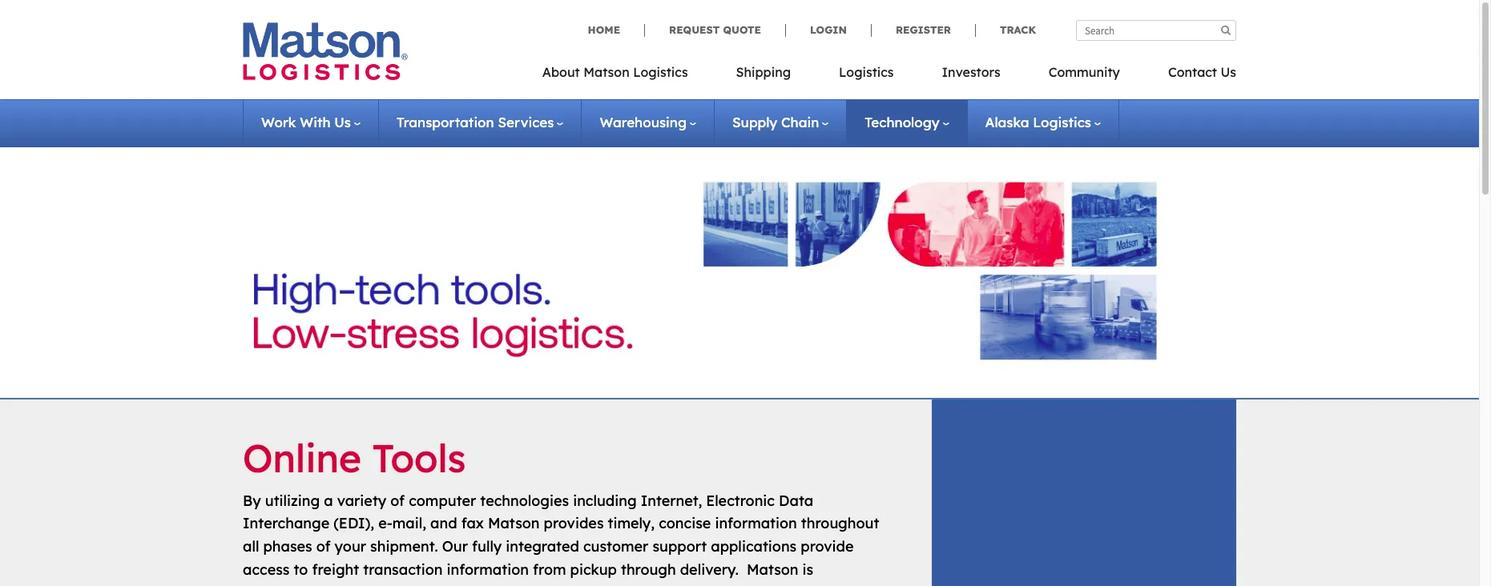 Task type: describe. For each thing, give the bounding box(es) containing it.
fully
[[472, 538, 502, 556]]

technology link
[[865, 114, 949, 131]]

alaska logistics link
[[985, 114, 1101, 131]]

matson inside top menu "navigation"
[[584, 64, 630, 80]]

mail,
[[392, 515, 426, 533]]

is
[[803, 561, 814, 579]]

contact us link
[[1144, 59, 1236, 92]]

Search search field
[[1076, 20, 1236, 41]]

provides
[[544, 515, 604, 533]]

register
[[896, 23, 951, 36]]

and
[[430, 515, 457, 533]]

0 horizontal spatial logistics
[[633, 64, 688, 80]]

2 horizontal spatial matson
[[747, 561, 799, 579]]

quote
[[723, 23, 761, 36]]

0 vertical spatial e-
[[378, 515, 392, 533]]

supply chain
[[732, 114, 819, 131]]

committed
[[243, 584, 319, 587]]

throughout
[[801, 515, 879, 533]]

us inside top menu "navigation"
[[1221, 64, 1236, 80]]

2 horizontal spatial logistics
[[1033, 114, 1091, 131]]

warehousing
[[600, 114, 687, 131]]

track link
[[975, 23, 1036, 37]]

chain
[[781, 114, 819, 131]]

create
[[483, 584, 528, 587]]

by
[[243, 492, 261, 510]]

with
[[300, 114, 331, 131]]

transaction
[[363, 561, 443, 579]]

0 horizontal spatial to
[[294, 561, 308, 579]]

from
[[533, 561, 566, 579]]

register link
[[871, 23, 975, 37]]

provide
[[801, 538, 854, 556]]

about
[[542, 64, 580, 80]]

request quote link
[[644, 23, 785, 37]]

1 horizontal spatial logistics
[[839, 64, 894, 80]]

pickup
[[570, 561, 617, 579]]

alaska services image
[[254, 164, 1226, 378]]

1 vertical spatial e-
[[615, 584, 630, 587]]

community
[[1049, 64, 1120, 80]]

freight
[[312, 561, 359, 579]]

1 horizontal spatial of
[[391, 492, 405, 510]]

variety
[[337, 492, 386, 510]]

applications
[[711, 538, 797, 556]]

transportation services link
[[397, 114, 564, 131]]

request
[[669, 23, 720, 36]]

login
[[810, 23, 847, 36]]

utilizing
[[265, 492, 320, 510]]

your
[[335, 538, 366, 556]]

shipment.
[[370, 538, 438, 556]]

1 vertical spatial matson
[[488, 515, 540, 533]]

customized
[[532, 584, 611, 587]]

support
[[653, 538, 707, 556]]

phases
[[263, 538, 312, 556]]



Task type: vqa. For each thing, say whether or not it's contained in the screenshot.
upgrades,
no



Task type: locate. For each thing, give the bounding box(es) containing it.
transportation
[[397, 114, 494, 131]]

1 vertical spatial us
[[334, 114, 351, 131]]

investors
[[942, 64, 1001, 80]]

matson
[[584, 64, 630, 80], [488, 515, 540, 533], [747, 561, 799, 579]]

technologies
[[480, 492, 569, 510]]

login link
[[785, 23, 871, 37]]

online
[[243, 434, 362, 482]]

0 horizontal spatial matson
[[488, 515, 540, 533]]

you
[[435, 584, 461, 587]]

logistics link
[[815, 59, 918, 92]]

1 horizontal spatial information
[[715, 515, 797, 533]]

of up mail,
[[391, 492, 405, 510]]

to
[[294, 561, 308, 579], [323, 584, 337, 587], [465, 584, 479, 587]]

contact
[[1168, 64, 1217, 80]]

tools
[[372, 434, 466, 482]]

0 horizontal spatial of
[[316, 538, 331, 556]]

work
[[261, 114, 296, 131]]

concise
[[659, 515, 711, 533]]

shipping link
[[712, 59, 815, 92]]

all
[[243, 538, 259, 556]]

top menu navigation
[[542, 59, 1236, 92]]

1 horizontal spatial us
[[1221, 64, 1236, 80]]

working
[[341, 584, 397, 587]]

including
[[573, 492, 637, 510]]

us right contact
[[1221, 64, 1236, 80]]

home link
[[588, 23, 644, 37]]

fax
[[461, 515, 484, 533]]

work with us
[[261, 114, 351, 131]]

information down fully
[[447, 561, 529, 579]]

services
[[498, 114, 554, 131]]

request quote
[[669, 23, 761, 36]]

supply
[[732, 114, 778, 131]]

logistics
[[633, 64, 688, 80], [839, 64, 894, 80], [1033, 114, 1091, 131]]

work with us link
[[261, 114, 361, 131]]

1 vertical spatial information
[[447, 561, 529, 579]]

0 horizontal spatial information
[[447, 561, 529, 579]]

us
[[1221, 64, 1236, 80], [334, 114, 351, 131]]

information up applications
[[715, 515, 797, 533]]

section
[[912, 400, 1257, 587]]

alaska
[[985, 114, 1029, 131]]

2 vertical spatial matson
[[747, 561, 799, 579]]

(edi),
[[334, 515, 374, 533]]

of up freight
[[316, 538, 331, 556]]

alaska logistics
[[985, 114, 1091, 131]]

1 horizontal spatial matson
[[584, 64, 630, 80]]

commerce
[[629, 584, 703, 587]]

to right you
[[465, 584, 479, 587]]

None search field
[[1076, 20, 1236, 41]]

0 vertical spatial information
[[715, 515, 797, 533]]

with
[[401, 584, 431, 587]]

data
[[779, 492, 813, 510]]

warehousing link
[[600, 114, 696, 131]]

about matson logistics link
[[542, 59, 712, 92]]

1 horizontal spatial e-
[[615, 584, 630, 587]]

0 horizontal spatial us
[[334, 114, 351, 131]]

access
[[243, 561, 290, 579]]

0 horizontal spatial e-
[[378, 515, 392, 533]]

1 horizontal spatial to
[[323, 584, 337, 587]]

online tools
[[243, 434, 466, 482]]

search image
[[1221, 25, 1231, 35]]

customer
[[583, 538, 649, 556]]

logistics down community link
[[1033, 114, 1091, 131]]

matson logistics image
[[243, 22, 408, 80]]

computer
[[409, 492, 476, 510]]

contact us
[[1168, 64, 1236, 80]]

matson down technologies
[[488, 515, 540, 533]]

e- up shipment.
[[378, 515, 392, 533]]

2 horizontal spatial to
[[465, 584, 479, 587]]

0 vertical spatial matson
[[584, 64, 630, 80]]

logistics up "warehousing" link
[[633, 64, 688, 80]]

of
[[391, 492, 405, 510], [316, 538, 331, 556]]

to up committed
[[294, 561, 308, 579]]

electronic
[[706, 492, 775, 510]]

technology
[[865, 114, 940, 131]]

supply chain link
[[732, 114, 829, 131]]

shipping
[[736, 64, 791, 80]]

e- down through
[[615, 584, 630, 587]]

about matson logistics
[[542, 64, 688, 80]]

community link
[[1025, 59, 1144, 92]]

that
[[778, 584, 807, 587]]

transportation services
[[397, 114, 554, 131]]

matson down home
[[584, 64, 630, 80]]

by utilizing a variety of computer technologies including internet, electronic data interchange (edi), e-mail, and fax matson provides timely, concise information throughout all phases of your shipment. our fully integrated customer support applications provide access to freight transaction information from pickup through delivery.  matson is committed to working with you to create customized e-commerce programs that pro
[[243, 492, 889, 587]]

through
[[621, 561, 676, 579]]

matson up that
[[747, 561, 799, 579]]

us right with
[[334, 114, 351, 131]]

0 vertical spatial us
[[1221, 64, 1236, 80]]

0 vertical spatial of
[[391, 492, 405, 510]]

track
[[1000, 23, 1036, 36]]

home
[[588, 23, 620, 36]]

a
[[324, 492, 333, 510]]

timely,
[[608, 515, 655, 533]]

interchange
[[243, 515, 330, 533]]

investors link
[[918, 59, 1025, 92]]

e-
[[378, 515, 392, 533], [615, 584, 630, 587]]

programs
[[707, 584, 774, 587]]

integrated
[[506, 538, 579, 556]]

internet,
[[641, 492, 702, 510]]

1 vertical spatial of
[[316, 538, 331, 556]]

to down freight
[[323, 584, 337, 587]]

information
[[715, 515, 797, 533], [447, 561, 529, 579]]

logistics down login
[[839, 64, 894, 80]]

our
[[442, 538, 468, 556]]



